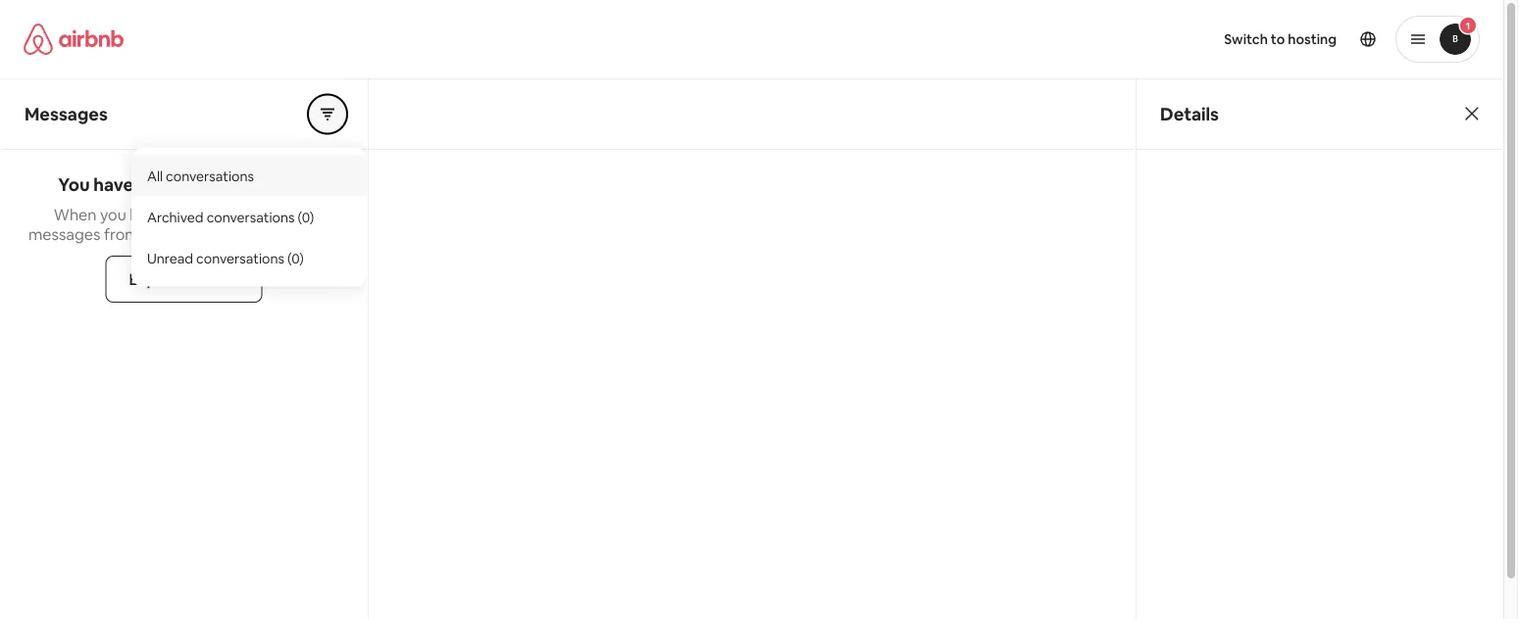 Task type: locate. For each thing, give the bounding box(es) containing it.
conversations inside button
[[166, 167, 254, 185]]

2 vertical spatial conversations
[[196, 250, 284, 267]]

messaging page main contents element
[[0, 78, 1504, 620]]

0 vertical spatial conversations
[[166, 167, 254, 185]]

group
[[308, 95, 347, 134]]

1 vertical spatial (0)
[[287, 250, 304, 267]]

trip
[[182, 205, 208, 225]]

1 horizontal spatial messages
[[225, 174, 310, 197]]

show
[[240, 224, 278, 244]]

or
[[211, 205, 226, 225]]

hosting
[[1288, 30, 1337, 48]]

host
[[178, 224, 210, 244]]

(0) for archived conversations (0)
[[298, 208, 314, 226]]

book
[[130, 205, 167, 225]]

(0) down "up"
[[287, 250, 304, 267]]

you
[[100, 205, 126, 225]]

all
[[147, 167, 163, 185]]

1 vertical spatial conversations
[[207, 208, 295, 226]]

(0) right show
[[298, 208, 314, 226]]

experience,
[[230, 205, 314, 225]]

conversations for unread
[[196, 250, 284, 267]]

0 horizontal spatial messages
[[28, 224, 100, 244]]

(0)
[[298, 208, 314, 226], [287, 250, 304, 267]]

0 vertical spatial (0)
[[298, 208, 314, 226]]

messages up 'experience,'
[[225, 174, 310, 197]]

switch to hosting link
[[1213, 19, 1349, 60]]

when
[[54, 205, 97, 225]]

1 vertical spatial messages
[[28, 224, 100, 244]]

messages down you
[[28, 224, 100, 244]]

details
[[1160, 102, 1219, 126]]

conversations
[[166, 167, 254, 185], [207, 208, 295, 226], [196, 250, 284, 267]]

filter conversations. current filter: all conversations image
[[320, 106, 335, 122]]

messages
[[225, 174, 310, 197], [28, 224, 100, 244]]

profile element
[[775, 0, 1480, 78]]

explore
[[129, 269, 185, 289]]

here.
[[303, 224, 339, 244]]



Task type: vqa. For each thing, say whether or not it's contained in the screenshot.
500 to the bottom
no



Task type: describe. For each thing, give the bounding box(es) containing it.
have
[[94, 174, 134, 197]]

no
[[137, 174, 159, 197]]

airbnb
[[188, 269, 239, 289]]

(0) for unread conversations (0)
[[287, 250, 304, 267]]

switch
[[1224, 30, 1268, 48]]

explore airbnb link
[[106, 256, 262, 303]]

archived conversations (0)
[[147, 208, 314, 226]]

unread
[[162, 174, 222, 197]]

all conversations
[[147, 167, 254, 185]]

unread
[[147, 250, 193, 267]]

you have no unread messages when you book a trip or experience, messages from your host will show up here.
[[28, 174, 339, 244]]

to
[[1271, 30, 1285, 48]]

unread conversations (0)
[[147, 250, 304, 267]]

messages
[[25, 102, 108, 126]]

conversations for all
[[166, 167, 254, 185]]

switch to hosting
[[1224, 30, 1337, 48]]

0 vertical spatial messages
[[225, 174, 310, 197]]

explore airbnb
[[129, 269, 239, 289]]

archived
[[147, 208, 204, 226]]

a
[[170, 205, 179, 225]]

your
[[142, 224, 175, 244]]

will
[[213, 224, 236, 244]]

you
[[58, 174, 90, 197]]

all conversations button
[[131, 155, 367, 197]]

up
[[281, 224, 300, 244]]

from
[[104, 224, 139, 244]]

group inside 'messaging page main contents' element
[[308, 95, 347, 134]]

conversations for archived
[[207, 208, 295, 226]]

1
[[1466, 19, 1470, 32]]

1 button
[[1396, 16, 1480, 63]]



